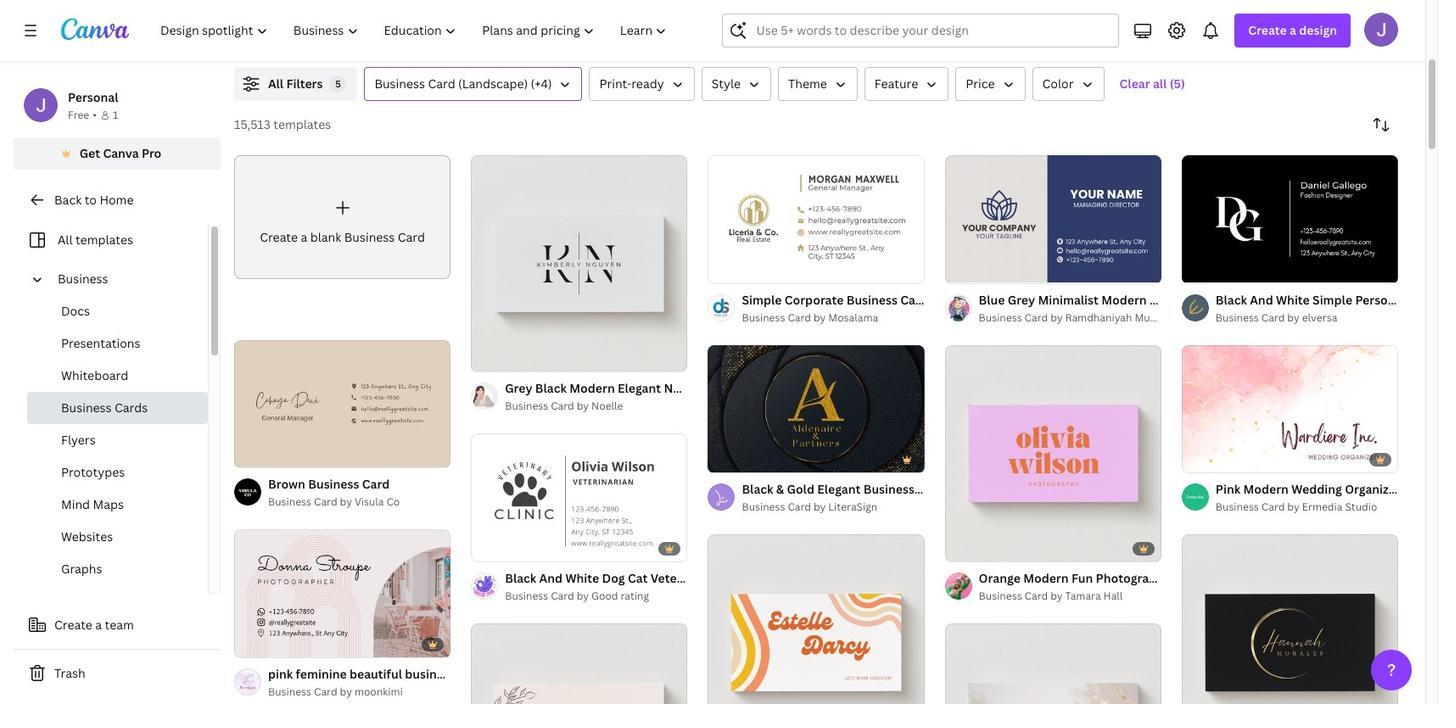 Task type: describe. For each thing, give the bounding box(es) containing it.
whiteboard
[[61, 367, 128, 384]]

by inside black & gold elegant business card business card by literasign
[[814, 500, 826, 514]]

1 and from the left
[[428, 28, 450, 44]]

card inside pink modern wedding organizer busine business card by ermedia studio
[[1262, 500, 1285, 514]]

simple corporate business card link
[[742, 291, 928, 309]]

a for design
[[1290, 22, 1296, 38]]

card inside button
[[428, 76, 455, 92]]

black and gold classy minimalist business card image
[[1182, 535, 1398, 704]]

jacob simon image
[[1364, 13, 1398, 47]]

(landscape)
[[458, 76, 528, 92]]

card inside black and white simple personal busin business card by elversa
[[1262, 310, 1285, 325]]

theme button
[[778, 67, 858, 101]]

orange
[[979, 570, 1021, 586]]

blue grey minimalist modern business card link
[[979, 291, 1231, 309]]

brown  business card business card by visula co
[[268, 476, 400, 509]]

blue
[[979, 292, 1005, 308]]

a for blank
[[301, 229, 307, 245]]

1 of 2 link for gold
[[708, 345, 925, 473]]

feature
[[875, 76, 918, 92]]

create for create a team
[[54, 617, 92, 633]]

design
[[1299, 22, 1337, 38]]

3 for business card by noelle
[[502, 352, 507, 365]]

get
[[79, 145, 100, 161]]

(+4)
[[531, 76, 552, 92]]

business card (landscape) (+4) button
[[364, 67, 582, 101]]

simple corporate business card image
[[708, 156, 925, 283]]

templates for all templates
[[75, 232, 133, 248]]

1 of 2 for blue
[[957, 263, 981, 275]]

by left noelle
[[577, 399, 589, 413]]

simple corporate business card business card by mosalama
[[742, 292, 928, 325]]

1 for black & gold elegant business card
[[720, 452, 725, 465]]

create a blank business card link
[[234, 155, 451, 279]]

docs link
[[27, 295, 208, 328]]

1 for pink modern wedding organizer busine
[[1194, 452, 1199, 465]]

business inside business card (landscape) (+4) button
[[375, 76, 425, 92]]

pro
[[142, 145, 161, 161]]

clear
[[1120, 76, 1150, 92]]

free •
[[68, 108, 97, 122]]

high-
[[684, 28, 713, 44]]

easy
[[344, 28, 371, 44]]

black & gold elegant business card image
[[708, 345, 925, 472]]

brown
[[268, 476, 305, 492]]

prototypes link
[[27, 457, 208, 489]]

black for black & gold elegant business card
[[742, 481, 773, 497]]

business inside pink modern wedding organizer busine business card by ermedia studio
[[1216, 500, 1259, 514]]

style
[[712, 76, 741, 92]]

business card by good rating
[[505, 589, 649, 603]]

prototypes
[[61, 464, 125, 480]]

business card by good rating link
[[505, 588, 688, 605]]

by inside simple corporate business card business card by mosalama
[[814, 310, 826, 325]]

business card by elversa link
[[1216, 309, 1398, 326]]

standard
[[950, 28, 1002, 44]]

feature button
[[865, 67, 949, 101]]

websites link
[[27, 521, 208, 553]]

business card by tamara hall link
[[979, 588, 1161, 605]]

1 of 2 link for minimalist
[[945, 155, 1161, 283]]

happiness
[[1195, 28, 1254, 44]]

brown  business card link
[[268, 475, 400, 494]]

elegant
[[817, 481, 861, 497]]

business inside business link
[[58, 271, 108, 287]]

grey
[[1008, 292, 1035, 308]]

black for black and white simple personal busin
[[1216, 292, 1247, 308]]

create a design button
[[1235, 14, 1351, 48]]

websites
[[61, 529, 113, 545]]

by inside orange modern fun photography business card business card by tamara hall
[[1051, 589, 1063, 603]]

and
[[1250, 292, 1273, 308]]

back
[[54, 192, 82, 208]]

orange modern fun photography business card image
[[945, 345, 1161, 562]]

2 and from the left
[[899, 28, 921, 44]]

black and white dog cat veterinary clinic veterinarian single-side business card image
[[471, 434, 688, 561]]

by inside brown  business card business card by visula co
[[340, 495, 352, 509]]

ermedia
[[1302, 500, 1343, 514]]

create for create a blank business card
[[260, 229, 298, 245]]

create a blank business card element
[[234, 155, 451, 279]]

5 filter options selected element
[[330, 76, 347, 92]]

trash
[[54, 665, 85, 681]]

tamara
[[1065, 589, 1101, 603]]

by inside pink modern wedding organizer busine business card by ermedia studio
[[1288, 500, 1300, 514]]

free
[[924, 28, 947, 44]]

ramdhaniyah
[[1065, 310, 1132, 325]]

price button
[[956, 67, 1025, 101]]

business card by visula co link
[[268, 494, 400, 511]]

create for create a design
[[1248, 22, 1287, 38]]

business card by mosalama link
[[742, 309, 925, 326]]

2 for blue
[[976, 263, 981, 275]]

fun
[[1072, 570, 1093, 586]]

good
[[591, 589, 618, 603]]

all templates link
[[24, 224, 198, 256]]

to for back
[[85, 192, 97, 208]]

a for team
[[95, 617, 102, 633]]

graphs
[[61, 561, 102, 577]]

prints
[[757, 28, 791, 44]]

by left the good
[[577, 589, 589, 603]]

cards
[[115, 400, 148, 416]]

2 for black
[[739, 452, 744, 465]]

modern for blue grey minimalist modern business card
[[1023, 570, 1069, 586]]

blank
[[310, 229, 341, 245]]

print-ready button
[[589, 67, 695, 101]]

business inside 'business card by noelle' link
[[505, 399, 548, 413]]

hall
[[1104, 589, 1123, 603]]

docs
[[61, 303, 90, 319]]

color
[[1042, 76, 1074, 92]]

modern for black and white simple personal busin
[[1243, 481, 1289, 497]]

presentations link
[[27, 328, 208, 360]]

get canva pro button
[[14, 137, 221, 170]]

back to home
[[54, 192, 134, 208]]

blue grey minimalist modern business card business card by ramdhaniyah mumtazah's
[[979, 292, 1231, 325]]

conscious,
[[620, 28, 681, 44]]

1 for orange modern fun photography business card
[[957, 541, 962, 554]]

all for all filters
[[268, 76, 283, 92]]

eco-
[[594, 28, 620, 44]]

filters
[[286, 76, 323, 92]]

business card by moonkimi
[[268, 685, 403, 699]]

(5)
[[1170, 76, 1185, 92]]

customer happiness guarantee
[[1136, 28, 1315, 44]]

minimalist
[[1038, 292, 1099, 308]]

1 of 3 link for business card by noelle
[[471, 155, 688, 373]]

back to home link
[[14, 183, 221, 217]]

of for blue grey minimalist modern business card
[[964, 263, 973, 275]]



Task type: locate. For each thing, give the bounding box(es) containing it.
card inside 'link'
[[398, 229, 425, 245]]

0 vertical spatial templates
[[273, 116, 331, 132]]

create a blank business card
[[260, 229, 425, 245]]

0 horizontal spatial 1 of 3 link
[[471, 155, 688, 373]]

gold leaf simple elegant business card image
[[945, 623, 1161, 704]]

0 vertical spatial create
[[1248, 22, 1287, 38]]

modern right pink
[[1243, 481, 1289, 497]]

•
[[93, 108, 97, 122]]

trash link
[[14, 657, 221, 691]]

gold
[[787, 481, 815, 497]]

of for pink modern wedding organizer busine
[[1201, 452, 1210, 465]]

1 vertical spatial black
[[742, 481, 773, 497]]

2 horizontal spatial 1 of 2 link
[[1182, 345, 1398, 473]]

1 vertical spatial templates
[[75, 232, 133, 248]]

1 vertical spatial 1 of 3
[[957, 541, 981, 554]]

and right create
[[428, 28, 450, 44]]

1 horizontal spatial 3
[[976, 541, 981, 554]]

flyers
[[61, 432, 96, 448]]

2 simple from the left
[[1313, 292, 1353, 308]]

to inside back to home 'link'
[[85, 192, 97, 208]]

templates for 15,513 templates
[[273, 116, 331, 132]]

fast
[[872, 28, 896, 44]]

create inside 'link'
[[260, 229, 298, 245]]

price
[[966, 76, 995, 92]]

1 horizontal spatial black
[[1216, 292, 1247, 308]]

1 of 2 link
[[945, 155, 1161, 283], [708, 345, 925, 473], [1182, 345, 1398, 473]]

0 horizontal spatial create
[[54, 617, 92, 633]]

1 horizontal spatial a
[[301, 229, 307, 245]]

1 horizontal spatial to
[[374, 28, 386, 44]]

templates down back to home
[[75, 232, 133, 248]]

pink
[[1216, 481, 1241, 497]]

2 vertical spatial a
[[95, 617, 102, 633]]

1
[[113, 108, 118, 122], [957, 263, 962, 275], [483, 352, 488, 365], [720, 452, 725, 465], [1194, 452, 1199, 465], [957, 541, 962, 554]]

a inside 'link'
[[301, 229, 307, 245]]

modern inside orange modern fun photography business card business card by tamara hall
[[1023, 570, 1069, 586]]

all down back
[[58, 232, 73, 248]]

3 up business card by noelle
[[502, 352, 507, 365]]

by left moonkimi on the left
[[340, 685, 352, 699]]

0 vertical spatial modern
[[1102, 292, 1147, 308]]

rating
[[621, 589, 649, 603]]

2 vertical spatial create
[[54, 617, 92, 633]]

personal
[[68, 89, 118, 105], [1355, 292, 1406, 308]]

0 horizontal spatial templates
[[75, 232, 133, 248]]

busin
[[1409, 292, 1438, 308]]

personal inside black and white simple personal busin business card by elversa
[[1355, 292, 1406, 308]]

by inside blue grey minimalist modern business card business card by ramdhaniyah mumtazah's
[[1051, 310, 1063, 325]]

all inside 'all templates' link
[[58, 232, 73, 248]]

pink aesthetic handwritten wedding agent business card image
[[471, 623, 688, 704]]

by down corporate
[[814, 310, 826, 325]]

0 horizontal spatial 1 of 2
[[720, 452, 744, 465]]

None search field
[[722, 14, 1120, 48]]

black and white simple personal busin link
[[1216, 291, 1438, 309]]

1 of 3
[[483, 352, 507, 365], [957, 541, 981, 554]]

black inside black & gold elegant business card business card by literasign
[[742, 481, 773, 497]]

pink modern wedding organizer busine business card by ermedia studio
[[1216, 481, 1438, 514]]

color button
[[1032, 67, 1104, 101]]

1 of 2 link for wedding
[[1182, 345, 1398, 473]]

mind maps
[[61, 496, 124, 513]]

free
[[68, 108, 89, 122]]

0 vertical spatial a
[[1290, 22, 1296, 38]]

by inside black and white simple personal busin business card by elversa
[[1288, 310, 1300, 325]]

moonkimi
[[355, 685, 403, 699]]

black left &
[[742, 481, 773, 497]]

of
[[964, 263, 973, 275], [490, 352, 500, 365], [727, 452, 736, 465], [1201, 452, 1210, 465], [964, 541, 973, 554]]

simple up elversa
[[1313, 292, 1353, 308]]

personal left busin
[[1355, 292, 1406, 308]]

1 horizontal spatial personal
[[1355, 292, 1406, 308]]

1 vertical spatial 3
[[976, 541, 981, 554]]

2 horizontal spatial a
[[1290, 22, 1296, 38]]

to right easy
[[374, 28, 386, 44]]

white retro business card image
[[708, 535, 925, 704]]

3 up orange
[[976, 541, 981, 554]]

3 for business card by tamara hall
[[976, 541, 981, 554]]

0 vertical spatial to
[[374, 28, 386, 44]]

templates down filters
[[273, 116, 331, 132]]

by down brown  business card link
[[340, 495, 352, 509]]

easy to create and customize
[[344, 28, 512, 44]]

2
[[976, 263, 981, 275], [739, 452, 744, 465], [1213, 452, 1218, 465]]

of for orange modern fun photography business card
[[964, 541, 973, 554]]

1 horizontal spatial and
[[899, 28, 921, 44]]

1 horizontal spatial 1 of 3
[[957, 541, 981, 554]]

a left "blank"
[[301, 229, 307, 245]]

all templates
[[58, 232, 133, 248]]

modern up business card by tamara hall link on the right bottom
[[1023, 570, 1069, 586]]

by down gold
[[814, 500, 826, 514]]

2 for pink
[[1213, 452, 1218, 465]]

0 horizontal spatial 1 of 3
[[483, 352, 507, 365]]

pink feminine beautiful business women photo salon nail art hair dresser jewelry business cards image
[[234, 530, 451, 657]]

3
[[502, 352, 507, 365], [976, 541, 981, 554]]

all for all templates
[[58, 232, 73, 248]]

a left team at left
[[95, 617, 102, 633]]

1 vertical spatial modern
[[1243, 481, 1289, 497]]

0 vertical spatial personal
[[68, 89, 118, 105]]

blue grey minimalist modern business card image
[[945, 156, 1161, 283]]

0 horizontal spatial modern
[[1023, 570, 1069, 586]]

pink modern wedding organizer business card image
[[1182, 345, 1398, 472]]

all left filters
[[268, 76, 283, 92]]

business cards
[[61, 400, 148, 416]]

1 of 2
[[957, 263, 981, 275], [720, 452, 744, 465], [1194, 452, 1218, 465]]

mind
[[61, 496, 90, 513]]

simple inside black and white simple personal busin business card by elversa
[[1313, 292, 1353, 308]]

mind maps link
[[27, 489, 208, 521]]

of for black & gold elegant business card
[[727, 452, 736, 465]]

black
[[1216, 292, 1247, 308], [742, 481, 773, 497]]

0 horizontal spatial 2
[[739, 452, 744, 465]]

1 vertical spatial personal
[[1355, 292, 1406, 308]]

0 vertical spatial all
[[268, 76, 283, 92]]

to right back
[[85, 192, 97, 208]]

business inside create a blank business card element
[[344, 229, 395, 245]]

0 vertical spatial 1 of 3
[[483, 352, 507, 365]]

black inside black and white simple personal busin business card by elversa
[[1216, 292, 1247, 308]]

2 horizontal spatial create
[[1248, 22, 1287, 38]]

black and white simple personal business card image
[[1182, 156, 1398, 283]]

theme
[[788, 76, 827, 92]]

style button
[[701, 67, 771, 101]]

a left design
[[1290, 22, 1296, 38]]

2 horizontal spatial 2
[[1213, 452, 1218, 465]]

1 of 2 for black
[[720, 452, 744, 465]]

fast and free standard shipping
[[872, 28, 1054, 44]]

photography
[[1096, 570, 1171, 586]]

1 horizontal spatial templates
[[273, 116, 331, 132]]

modern
[[1102, 292, 1147, 308], [1243, 481, 1289, 497], [1023, 570, 1069, 586]]

5
[[335, 77, 341, 90]]

business card by ramdhaniyah mumtazah's link
[[979, 309, 1194, 326]]

1 of 2 link up wedding
[[1182, 345, 1398, 473]]

by down white
[[1288, 310, 1300, 325]]

print-ready
[[599, 76, 664, 92]]

get canva pro
[[79, 145, 161, 161]]

business card by literasign link
[[742, 499, 925, 516]]

black & gold elegant business card link
[[742, 480, 945, 499]]

team
[[105, 617, 134, 633]]

shipping
[[1005, 28, 1054, 44]]

1 horizontal spatial create
[[260, 229, 298, 245]]

0 horizontal spatial a
[[95, 617, 102, 633]]

create inside button
[[54, 617, 92, 633]]

2 horizontal spatial modern
[[1243, 481, 1289, 497]]

black left and
[[1216, 292, 1247, 308]]

a inside button
[[95, 617, 102, 633]]

&
[[776, 481, 784, 497]]

15,513 templates
[[234, 116, 331, 132]]

business card by ermedia studio link
[[1216, 499, 1398, 516]]

graphs link
[[27, 553, 208, 585]]

create inside dropdown button
[[1248, 22, 1287, 38]]

elversa
[[1302, 310, 1338, 325]]

business inside business card by good rating link
[[505, 589, 548, 603]]

1 horizontal spatial simple
[[1313, 292, 1353, 308]]

0 horizontal spatial and
[[428, 28, 450, 44]]

1 of 3 for business card by tamara hall
[[957, 541, 981, 554]]

business inside business card by moonkimi link
[[268, 685, 311, 699]]

0 horizontal spatial 1 of 2 link
[[708, 345, 925, 473]]

0 vertical spatial black
[[1216, 292, 1247, 308]]

all
[[1153, 76, 1167, 92]]

simple inside simple corporate business card business card by mosalama
[[742, 292, 782, 308]]

clear all (5)
[[1120, 76, 1185, 92]]

brown  business card image
[[234, 340, 451, 468]]

create a team
[[54, 617, 134, 633]]

flyers link
[[27, 424, 208, 457]]

1 horizontal spatial all
[[268, 76, 283, 92]]

clear all (5) button
[[1111, 67, 1194, 101]]

2 horizontal spatial 1 of 2
[[1194, 452, 1218, 465]]

by down minimalist at the top right of the page
[[1051, 310, 1063, 325]]

0 horizontal spatial personal
[[68, 89, 118, 105]]

Search search field
[[756, 14, 1108, 47]]

by left ermedia
[[1288, 500, 1300, 514]]

1 horizontal spatial 1 of 3 link
[[945, 345, 1161, 562]]

noelle
[[591, 399, 623, 413]]

1 of 3 link for business card by tamara hall
[[945, 345, 1161, 562]]

black & gold elegant business card business card by literasign
[[742, 481, 945, 514]]

2 vertical spatial modern
[[1023, 570, 1069, 586]]

0 vertical spatial 3
[[502, 352, 507, 365]]

co
[[386, 495, 400, 509]]

modern inside blue grey minimalist modern business card business card by ramdhaniyah mumtazah's
[[1102, 292, 1147, 308]]

canva
[[103, 145, 139, 161]]

business inside black and white simple personal busin business card by elversa
[[1216, 310, 1259, 325]]

literasign
[[828, 500, 878, 514]]

studio
[[1345, 500, 1377, 514]]

to for easy
[[374, 28, 386, 44]]

1 vertical spatial all
[[58, 232, 73, 248]]

0 horizontal spatial all
[[58, 232, 73, 248]]

create a team button
[[14, 608, 221, 642]]

business card (landscape) (+4)
[[375, 76, 552, 92]]

and left "free" at right top
[[899, 28, 921, 44]]

1 of 3 for business card by noelle
[[483, 352, 507, 365]]

0 horizontal spatial black
[[742, 481, 773, 497]]

all
[[268, 76, 283, 92], [58, 232, 73, 248]]

0 horizontal spatial to
[[85, 192, 97, 208]]

1 of 3 up business card by noelle
[[483, 352, 507, 365]]

1 of 3 link
[[471, 155, 688, 373], [945, 345, 1161, 562]]

customer
[[1136, 28, 1192, 44]]

pink modern wedding organizer busine link
[[1216, 480, 1438, 499]]

0 horizontal spatial 3
[[502, 352, 507, 365]]

corporate
[[785, 292, 844, 308]]

simple
[[742, 292, 782, 308], [1313, 292, 1353, 308]]

1 horizontal spatial 2
[[976, 263, 981, 275]]

1 horizontal spatial 1 of 2
[[957, 263, 981, 275]]

personal up •
[[68, 89, 118, 105]]

modern up ramdhaniyah
[[1102, 292, 1147, 308]]

black and white simple personal busin business card by elversa
[[1216, 292, 1438, 325]]

orange modern fun photography business card link
[[979, 569, 1255, 588]]

1 horizontal spatial modern
[[1102, 292, 1147, 308]]

1 of 2 for pink
[[1194, 452, 1218, 465]]

by left tamara
[[1051, 589, 1063, 603]]

1 vertical spatial create
[[260, 229, 298, 245]]

print-
[[599, 76, 632, 92]]

business card by moonkimi link
[[268, 684, 451, 701]]

guarantee
[[1257, 28, 1315, 44]]

1 horizontal spatial 1 of 2 link
[[945, 155, 1161, 283]]

top level navigation element
[[149, 14, 682, 48]]

1 vertical spatial to
[[85, 192, 97, 208]]

wedding
[[1292, 481, 1342, 497]]

business card by noelle link
[[505, 398, 688, 415]]

simple left corporate
[[742, 292, 782, 308]]

Sort by button
[[1364, 108, 1398, 142]]

a inside dropdown button
[[1290, 22, 1296, 38]]

1 for blue grey minimalist modern business card
[[957, 263, 962, 275]]

0 horizontal spatial simple
[[742, 292, 782, 308]]

1 of 2 link up gold
[[708, 345, 925, 473]]

1 simple from the left
[[742, 292, 782, 308]]

presentations
[[61, 335, 140, 351]]

1 vertical spatial a
[[301, 229, 307, 245]]

1 of 2 link up minimalist at the top right of the page
[[945, 155, 1161, 283]]

1 of 3 up orange
[[957, 541, 981, 554]]

modern inside pink modern wedding organizer busine business card by ermedia studio
[[1243, 481, 1289, 497]]

busine
[[1403, 481, 1438, 497]]



Task type: vqa. For each thing, say whether or not it's contained in the screenshot.
Teams? corresponding to What is the difference between Canva Pro and Canva for Teams?
no



